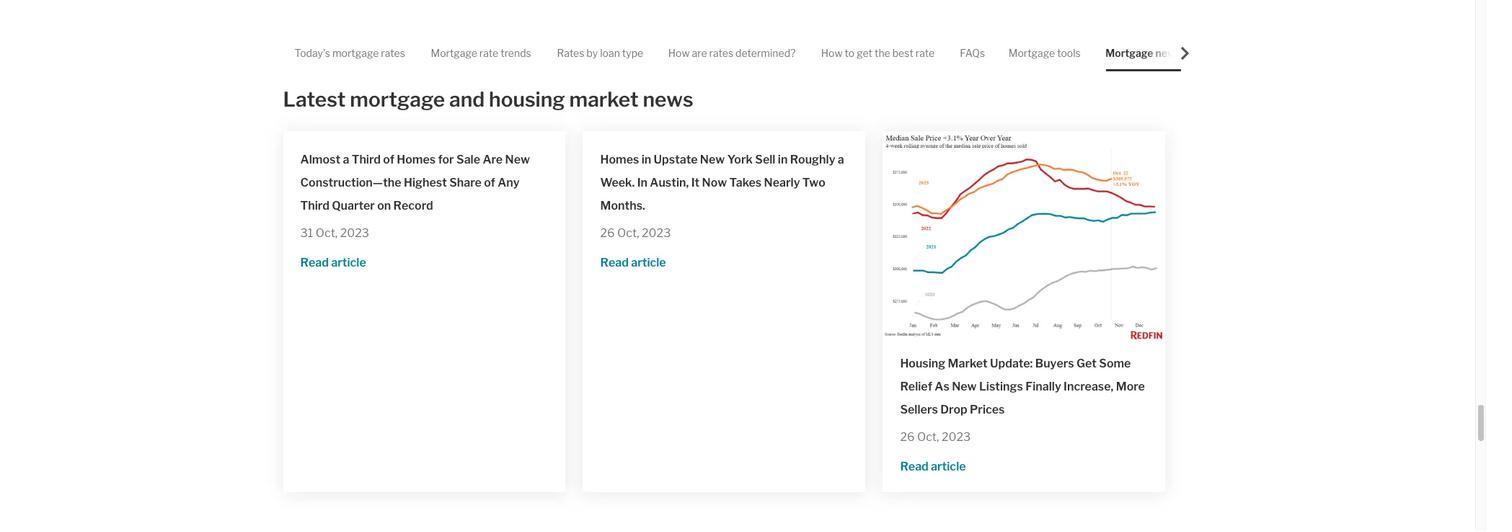 Task type: locate. For each thing, give the bounding box(es) containing it.
oct, right 31
[[316, 226, 338, 240]]

rate right best at the right top
[[916, 47, 935, 59]]

26 down months.
[[601, 226, 615, 240]]

how left are
[[669, 47, 690, 59]]

the
[[875, 47, 891, 59]]

homes in upstate new york sell in roughly a week. in austin, it now takes nearly two months. link
[[601, 148, 849, 218]]

3 mortgage from the left
[[1106, 47, 1154, 59]]

0 horizontal spatial 2023
[[340, 226, 369, 240]]

third up 31
[[301, 199, 330, 212]]

mortgage right today's
[[333, 47, 379, 59]]

0 vertical spatial 26
[[601, 226, 615, 240]]

how
[[669, 47, 690, 59], [822, 47, 843, 59]]

in up in
[[642, 153, 652, 166]]

read down sellers
[[901, 460, 929, 474]]

mortgage left tools at the right top
[[1009, 47, 1056, 59]]

1 horizontal spatial news
[[1156, 47, 1181, 59]]

1 horizontal spatial homes
[[601, 153, 639, 166]]

0 vertical spatial third
[[352, 153, 381, 166]]

mortgage for mortgage news
[[1106, 47, 1154, 59]]

2 horizontal spatial mortgage
[[1106, 47, 1154, 59]]

how inside how to get the best rate link
[[822, 47, 843, 59]]

2 homes from the left
[[601, 153, 639, 166]]

1 rate from the left
[[480, 47, 499, 59]]

article down months.
[[631, 256, 666, 269]]

rate left trends
[[480, 47, 499, 59]]

1 horizontal spatial read
[[601, 256, 629, 269]]

rates for are
[[710, 47, 734, 59]]

mortgage inside mortgage tools link
[[1009, 47, 1056, 59]]

26 down sellers
[[901, 431, 915, 444]]

mortgage up and
[[431, 47, 477, 59]]

26 for homes in upstate new york sell in roughly a week. in austin, it now takes nearly two months.
[[601, 226, 615, 240]]

0 horizontal spatial of
[[383, 153, 395, 166]]

mortgage inside mortgage rate trends link
[[431, 47, 477, 59]]

1 vertical spatial of
[[484, 176, 496, 189]]

26 oct, 2023 down months.
[[601, 226, 671, 240]]

1 horizontal spatial 26 oct, 2023
[[901, 431, 971, 444]]

mortgage inside mortgage news link
[[1106, 47, 1154, 59]]

1 horizontal spatial new
[[700, 153, 725, 166]]

2 horizontal spatial 2023
[[942, 431, 971, 444]]

2 horizontal spatial read article
[[901, 460, 966, 474]]

read article for 31
[[301, 256, 366, 269]]

relief
[[901, 380, 933, 394]]

read article down 31 oct, 2023
[[301, 256, 366, 269]]

new
[[505, 153, 530, 166], [700, 153, 725, 166], [952, 380, 977, 394]]

almost a third of homes for sale are new construction—the highest share of any third quarter on record link
[[301, 148, 549, 218]]

upstate
[[654, 153, 698, 166]]

now
[[702, 176, 727, 189]]

0 horizontal spatial homes
[[397, 153, 436, 166]]

mortgage rate trends
[[431, 47, 531, 59]]

2023 down the quarter
[[340, 226, 369, 240]]

a
[[343, 153, 349, 166], [838, 153, 845, 166]]

1 horizontal spatial a
[[838, 153, 845, 166]]

0 horizontal spatial read article
[[301, 256, 366, 269]]

new inside housing market update: buyers get some relief as new listings finally increase, more sellers drop prices
[[952, 380, 977, 394]]

read for 26
[[601, 256, 629, 269]]

1 vertical spatial 26 oct, 2023
[[901, 431, 971, 444]]

0 horizontal spatial new
[[505, 153, 530, 166]]

1 horizontal spatial rates
[[710, 47, 734, 59]]

article
[[331, 256, 366, 269], [631, 256, 666, 269], [931, 460, 966, 474]]

1 horizontal spatial in
[[778, 153, 788, 166]]

2023 down months.
[[642, 226, 671, 240]]

read article down sellers
[[901, 460, 966, 474]]

new up now
[[700, 153, 725, 166]]

1 horizontal spatial how
[[822, 47, 843, 59]]

third
[[352, 153, 381, 166], [301, 199, 330, 212]]

sell
[[756, 153, 776, 166]]

faqs
[[960, 47, 986, 59]]

and
[[449, 87, 485, 112]]

31 oct, 2023
[[301, 226, 369, 240]]

1 horizontal spatial 2023
[[642, 226, 671, 240]]

read
[[301, 256, 329, 269], [601, 256, 629, 269], [901, 460, 929, 474]]

more
[[1117, 380, 1146, 394]]

update:
[[991, 357, 1033, 371]]

how to get the best rate link
[[822, 35, 935, 72]]

2023
[[340, 226, 369, 240], [642, 226, 671, 240], [942, 431, 971, 444]]

a right roughly
[[838, 153, 845, 166]]

takes
[[730, 176, 762, 189]]

mortgage down today's mortgage rates link
[[350, 87, 445, 112]]

2 mortgage from the left
[[1009, 47, 1056, 59]]

1 horizontal spatial 26
[[901, 431, 915, 444]]

article down drop
[[931, 460, 966, 474]]

new inside the almost a third of homes for sale are new construction—the highest share of any third quarter on record
[[505, 153, 530, 166]]

it
[[692, 176, 700, 189]]

read down 31
[[301, 256, 329, 269]]

1 vertical spatial news
[[643, 87, 694, 112]]

homes inside homes in upstate new york sell in roughly a week. in austin, it now takes nearly two months.
[[601, 153, 639, 166]]

0 vertical spatial mortgage
[[333, 47, 379, 59]]

oct, down sellers
[[918, 431, 940, 444]]

2 in from the left
[[778, 153, 788, 166]]

mortgage
[[431, 47, 477, 59], [1009, 47, 1056, 59], [1106, 47, 1154, 59]]

1 how from the left
[[669, 47, 690, 59]]

0 horizontal spatial third
[[301, 199, 330, 212]]

0 horizontal spatial 26
[[601, 226, 615, 240]]

for
[[438, 153, 454, 166]]

sellers
[[901, 403, 939, 417]]

2023 down drop
[[942, 431, 971, 444]]

mortgage left next image
[[1106, 47, 1154, 59]]

1 mortgage from the left
[[431, 47, 477, 59]]

1 in from the left
[[642, 153, 652, 166]]

tools
[[1058, 47, 1081, 59]]

rates for mortgage
[[381, 47, 405, 59]]

1 vertical spatial 26
[[901, 431, 915, 444]]

0 horizontal spatial rates
[[381, 47, 405, 59]]

31
[[301, 226, 313, 240]]

oct, down months.
[[618, 226, 640, 240]]

read article down months.
[[601, 256, 666, 269]]

latest
[[283, 87, 346, 112]]

26 oct, 2023
[[601, 226, 671, 240], [901, 431, 971, 444]]

oct, for almost a third of homes for sale are new construction—the highest share of any third quarter on record
[[316, 226, 338, 240]]

in
[[642, 153, 652, 166], [778, 153, 788, 166]]

by
[[587, 47, 598, 59]]

2 horizontal spatial new
[[952, 380, 977, 394]]

2 a from the left
[[838, 153, 845, 166]]

a up "construction—the"
[[343, 153, 349, 166]]

how to get the best rate
[[822, 47, 935, 59]]

of
[[383, 153, 395, 166], [484, 176, 496, 189]]

in
[[638, 176, 648, 189]]

0 horizontal spatial 26 oct, 2023
[[601, 226, 671, 240]]

26 oct, 2023 down sellers
[[901, 431, 971, 444]]

0 horizontal spatial oct,
[[316, 226, 338, 240]]

housing
[[489, 87, 565, 112]]

homes
[[397, 153, 436, 166], [601, 153, 639, 166]]

1 homes from the left
[[397, 153, 436, 166]]

of left any
[[484, 176, 496, 189]]

news
[[1156, 47, 1181, 59], [643, 87, 694, 112]]

rates by loan type
[[557, 47, 644, 59]]

1 rates from the left
[[381, 47, 405, 59]]

mortgage for rates
[[333, 47, 379, 59]]

of up "construction—the"
[[383, 153, 395, 166]]

read article for 26
[[601, 256, 666, 269]]

as
[[935, 380, 950, 394]]

read article
[[301, 256, 366, 269], [601, 256, 666, 269], [901, 460, 966, 474]]

article down 31 oct, 2023
[[331, 256, 366, 269]]

rates
[[381, 47, 405, 59], [710, 47, 734, 59]]

loan
[[600, 47, 620, 59]]

new up any
[[505, 153, 530, 166]]

2 rates from the left
[[710, 47, 734, 59]]

rate
[[480, 47, 499, 59], [916, 47, 935, 59]]

mortgage tools
[[1009, 47, 1081, 59]]

1 horizontal spatial rate
[[916, 47, 935, 59]]

1 horizontal spatial article
[[631, 256, 666, 269]]

1 vertical spatial mortgage
[[350, 87, 445, 112]]

1 a from the left
[[343, 153, 349, 166]]

0 horizontal spatial rate
[[480, 47, 499, 59]]

increase,
[[1064, 380, 1114, 394]]

read down months.
[[601, 256, 629, 269]]

construction—the
[[301, 176, 402, 189]]

0 horizontal spatial in
[[642, 153, 652, 166]]

1 horizontal spatial mortgage
[[1009, 47, 1056, 59]]

homes up the highest
[[397, 153, 436, 166]]

third up "construction—the"
[[352, 153, 381, 166]]

1 horizontal spatial oct,
[[618, 226, 640, 240]]

best
[[893, 47, 914, 59]]

determined?
[[736, 47, 796, 59]]

homes up week.
[[601, 153, 639, 166]]

0 vertical spatial 26 oct, 2023
[[601, 226, 671, 240]]

finally
[[1026, 380, 1062, 394]]

0 horizontal spatial article
[[331, 256, 366, 269]]

oct,
[[316, 226, 338, 240], [618, 226, 640, 240], [918, 431, 940, 444]]

prices
[[970, 403, 1005, 417]]

2 horizontal spatial oct,
[[918, 431, 940, 444]]

how left to
[[822, 47, 843, 59]]

mortgage
[[333, 47, 379, 59], [350, 87, 445, 112]]

how inside the how are rates determined? link
[[669, 47, 690, 59]]

1 horizontal spatial read article
[[601, 256, 666, 269]]

2 how from the left
[[822, 47, 843, 59]]

housing market update: buyers get some relief as new listings finally increase, more sellers drop prices link
[[901, 353, 1149, 422]]

mortgage for mortgage rate trends
[[431, 47, 477, 59]]

how are rates determined? link
[[669, 35, 796, 72]]

a inside homes in upstate new york sell in roughly a week. in austin, it now takes nearly two months.
[[838, 153, 845, 166]]

0 horizontal spatial a
[[343, 153, 349, 166]]

0 horizontal spatial news
[[643, 87, 694, 112]]

new right as
[[952, 380, 977, 394]]

2 horizontal spatial read
[[901, 460, 929, 474]]

0 horizontal spatial mortgage
[[431, 47, 477, 59]]

0 horizontal spatial how
[[669, 47, 690, 59]]

share
[[450, 176, 482, 189]]

0 horizontal spatial read
[[301, 256, 329, 269]]

26
[[601, 226, 615, 240], [901, 431, 915, 444]]

in right sell
[[778, 153, 788, 166]]

26 oct, 2023 for homes in upstate new york sell in roughly a week. in austin, it now takes nearly two months.
[[601, 226, 671, 240]]



Task type: describe. For each thing, give the bounding box(es) containing it.
mortgage for mortgage tools
[[1009, 47, 1056, 59]]

rates by loan type link
[[557, 35, 644, 72]]

2023 for record
[[340, 226, 369, 240]]

listings
[[980, 380, 1024, 394]]

get
[[1077, 357, 1097, 371]]

housing market update: buyers get some relief as new listings finally increase, more sellers drop prices
[[901, 357, 1146, 417]]

article for 31 oct, 2023
[[331, 256, 366, 269]]

26 oct, 2023 for housing market update: buyers get some relief as new listings finally increase, more sellers drop prices
[[901, 431, 971, 444]]

are
[[692, 47, 707, 59]]

are
[[483, 153, 503, 166]]

new inside homes in upstate new york sell in roughly a week. in austin, it now takes nearly two months.
[[700, 153, 725, 166]]

homes inside the almost a third of homes for sale are new construction—the highest share of any third quarter on record
[[397, 153, 436, 166]]

sale
[[457, 153, 481, 166]]

record
[[394, 199, 433, 212]]

mortgage tools link
[[1009, 35, 1081, 72]]

nearly
[[764, 176, 800, 189]]

1 horizontal spatial third
[[352, 153, 381, 166]]

next image
[[1180, 47, 1193, 60]]

week.
[[601, 176, 635, 189]]

mortgage news link
[[1106, 35, 1181, 72]]

drop
[[941, 403, 968, 417]]

on
[[377, 199, 391, 212]]

new for almost a third of homes for sale are new construction—the highest share of any third quarter on record
[[505, 153, 530, 166]]

2 rate from the left
[[916, 47, 935, 59]]

mortgage rate trends link
[[431, 35, 531, 72]]

how for how to get the best rate
[[822, 47, 843, 59]]

any
[[498, 176, 520, 189]]

mortgage news
[[1106, 47, 1181, 59]]

2023 for months.
[[642, 226, 671, 240]]

two
[[803, 176, 826, 189]]

1 horizontal spatial of
[[484, 176, 496, 189]]

how for how are rates determined?
[[669, 47, 690, 59]]

0 vertical spatial news
[[1156, 47, 1181, 59]]

quarter
[[332, 199, 375, 212]]

today's mortgage rates
[[295, 47, 405, 59]]

almost
[[301, 153, 341, 166]]

market
[[948, 357, 988, 371]]

york
[[728, 153, 753, 166]]

roughly
[[790, 153, 836, 166]]

type
[[622, 47, 644, 59]]

1 vertical spatial third
[[301, 199, 330, 212]]

months.
[[601, 199, 646, 212]]

read for 31
[[301, 256, 329, 269]]

article for 26 oct, 2023
[[631, 256, 666, 269]]

new for housing market update: buyers get some relief as new listings finally increase, more sellers drop prices
[[952, 380, 977, 394]]

housing
[[901, 357, 946, 371]]

today's mortgage rates link
[[295, 35, 405, 72]]

oct, for homes in upstate new york sell in roughly a week. in austin, it now takes nearly two months.
[[618, 226, 640, 240]]

faqs link
[[960, 35, 986, 72]]

to
[[845, 47, 855, 59]]

a inside the almost a third of homes for sale are new construction—the highest share of any third quarter on record
[[343, 153, 349, 166]]

0 vertical spatial of
[[383, 153, 395, 166]]

market
[[570, 87, 639, 112]]

austin,
[[650, 176, 689, 189]]

buyers
[[1036, 357, 1075, 371]]

get
[[857, 47, 873, 59]]

mortgage for and
[[350, 87, 445, 112]]

2 horizontal spatial article
[[931, 460, 966, 474]]

rates
[[557, 47, 585, 59]]

highest
[[404, 176, 447, 189]]

how are rates determined?
[[669, 47, 796, 59]]

trends
[[501, 47, 531, 59]]

homes in upstate new york sell in roughly a week. in austin, it now takes nearly two months.
[[601, 153, 845, 212]]

oct, for housing market update: buyers get some relief as new listings finally increase, more sellers drop prices
[[918, 431, 940, 444]]

today's
[[295, 47, 330, 59]]

some
[[1100, 357, 1132, 371]]

latest mortgage and housing market news
[[283, 87, 694, 112]]

almost a third of homes for sale are new construction—the highest share of any third quarter on record
[[301, 153, 530, 212]]

26 for housing market update: buyers get some relief as new listings finally increase, more sellers drop prices
[[901, 431, 915, 444]]



Task type: vqa. For each thing, say whether or not it's contained in the screenshot.
first score
no



